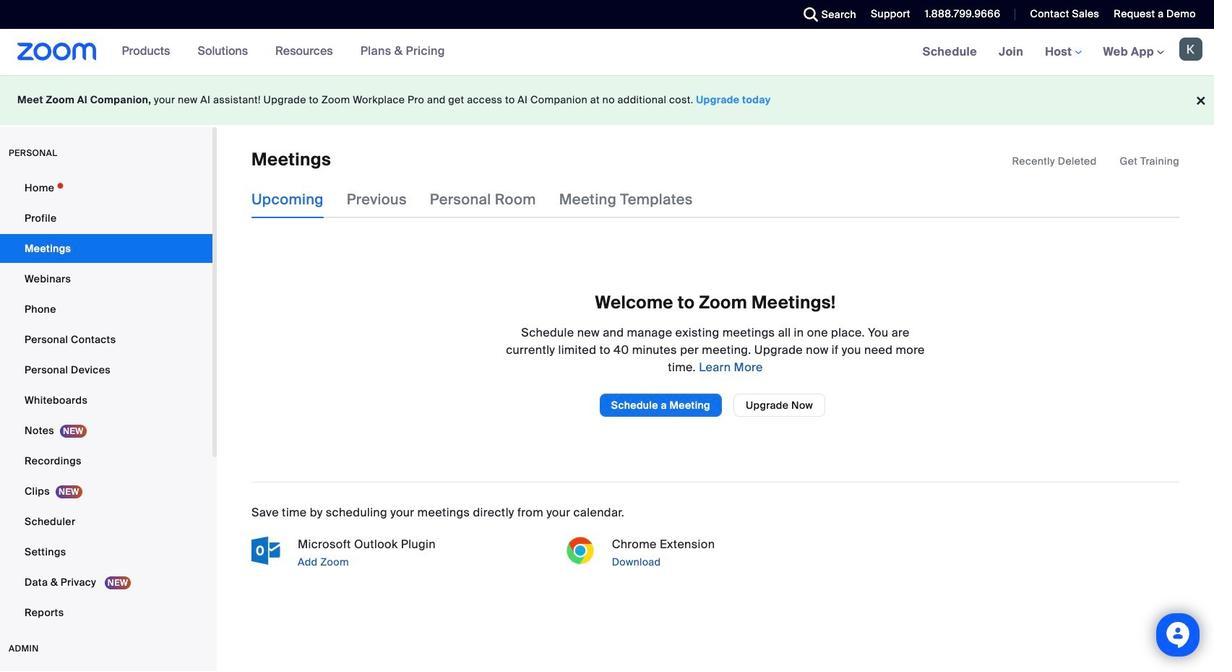 Task type: locate. For each thing, give the bounding box(es) containing it.
application
[[1012, 154, 1180, 168]]

footer
[[0, 75, 1215, 125]]

product information navigation
[[111, 29, 456, 75]]

banner
[[0, 29, 1215, 76]]

personal menu menu
[[0, 174, 213, 629]]



Task type: vqa. For each thing, say whether or not it's contained in the screenshot.
application
yes



Task type: describe. For each thing, give the bounding box(es) containing it.
profile picture image
[[1180, 38, 1203, 61]]

zoom logo image
[[17, 43, 97, 61]]

tabs of meeting tab list
[[252, 181, 716, 219]]

meetings navigation
[[912, 29, 1215, 76]]



